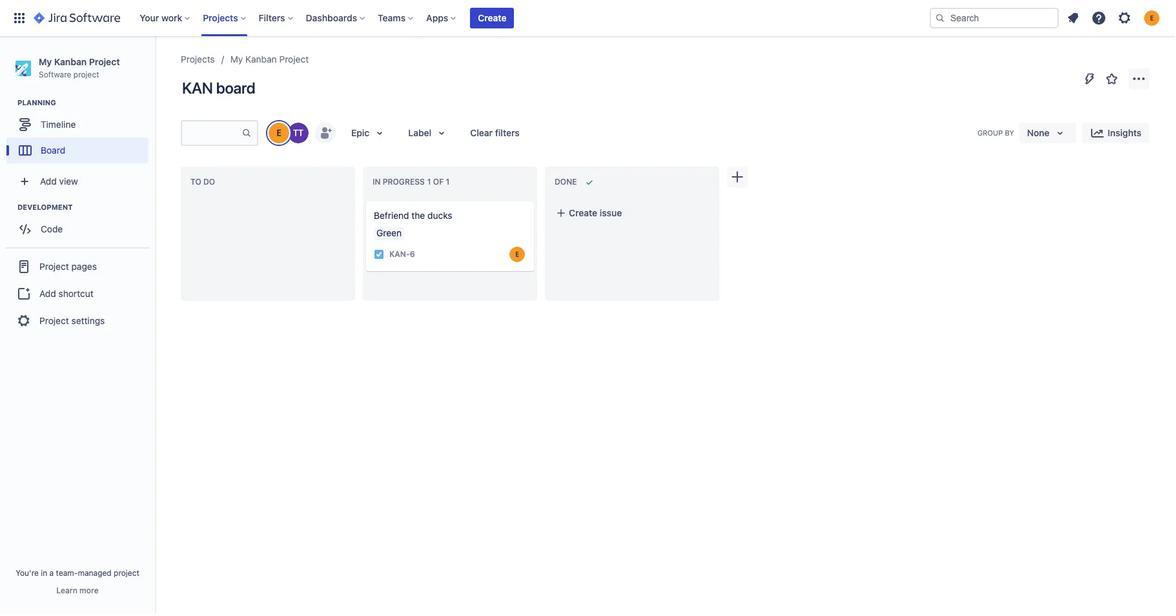Task type: describe. For each thing, give the bounding box(es) containing it.
insights
[[1108, 127, 1142, 138]]

kanban for my kanban project
[[246, 54, 277, 65]]

your
[[140, 12, 159, 23]]

6
[[410, 250, 415, 259]]

add shortcut button
[[5, 281, 150, 307]]

you're in a team-managed project
[[16, 568, 139, 578]]

kan board
[[182, 79, 255, 97]]

create for create issue
[[569, 207, 598, 218]]

learn more
[[56, 586, 99, 596]]

code
[[41, 223, 63, 234]]

create button
[[470, 8, 515, 28]]

of
[[431, 177, 446, 187]]

your work button
[[136, 8, 195, 28]]

terry turtle image
[[288, 123, 309, 143]]

project pages
[[39, 261, 97, 272]]

add for add view
[[40, 176, 57, 187]]

add people image
[[318, 125, 333, 141]]

filters
[[259, 12, 285, 23]]

befriend
[[374, 210, 409, 221]]

star kan board image
[[1105, 71, 1120, 87]]

sidebar navigation image
[[141, 52, 169, 78]]

shortcut
[[58, 288, 93, 299]]

projects for projects dropdown button
[[203, 12, 238, 23]]

label
[[408, 127, 432, 138]]

in progress
[[373, 177, 425, 187]]

kanban for my kanban project software project
[[54, 56, 87, 67]]

planning image
[[2, 95, 17, 111]]

planning
[[17, 98, 56, 107]]

project inside "my kanban project software project"
[[89, 56, 120, 67]]

projects link
[[181, 52, 215, 67]]

create column image
[[730, 169, 745, 185]]

board link
[[6, 138, 149, 164]]

add view button
[[8, 169, 147, 195]]

done
[[555, 177, 577, 187]]

view
[[59, 176, 78, 187]]

none button
[[1020, 123, 1076, 143]]

do
[[203, 177, 215, 187]]

apps
[[426, 12, 449, 23]]

my kanban project link
[[230, 52, 309, 67]]

progress
[[383, 177, 425, 187]]

projects for projects link
[[181, 54, 215, 65]]

my kanban project
[[230, 54, 309, 65]]

help image
[[1092, 10, 1107, 26]]

project pages link
[[5, 253, 150, 281]]

kan-
[[390, 250, 410, 259]]

issue
[[600, 207, 622, 218]]

in
[[373, 177, 381, 187]]

timeline
[[41, 119, 76, 130]]

planning group
[[6, 98, 154, 167]]

ducks
[[428, 210, 453, 221]]

add view
[[40, 176, 78, 187]]

managed
[[78, 568, 112, 578]]

clear
[[470, 127, 493, 138]]

assignee: eloisefrancis23 image
[[510, 247, 525, 262]]

in progress element
[[373, 177, 452, 187]]

insights image
[[1090, 125, 1106, 141]]

group by
[[978, 129, 1015, 137]]

my kanban project software project
[[39, 56, 120, 79]]

eloisefrancis23 image
[[269, 123, 289, 143]]

pages
[[71, 261, 97, 272]]

1 vertical spatial project
[[114, 568, 139, 578]]

clear filters button
[[463, 123, 528, 143]]

more image
[[1132, 71, 1147, 87]]

primary element
[[8, 0, 930, 36]]

in
[[41, 568, 47, 578]]

automations menu button icon image
[[1083, 71, 1098, 86]]

label button
[[401, 123, 457, 143]]

create issue
[[569, 207, 622, 218]]

my for my kanban project software project
[[39, 56, 52, 67]]

epic
[[351, 127, 370, 138]]

to do
[[191, 177, 215, 187]]



Task type: vqa. For each thing, say whether or not it's contained in the screenshot.
Nacho Prod Discovery project
no



Task type: locate. For each thing, give the bounding box(es) containing it.
Search field
[[930, 8, 1059, 28]]

my up the board
[[230, 54, 243, 65]]

settings image
[[1118, 10, 1133, 26]]

my for my kanban project
[[230, 54, 243, 65]]

kan-6 link
[[390, 249, 415, 260]]

1 horizontal spatial project
[[114, 568, 139, 578]]

dashboards button
[[302, 8, 370, 28]]

1 horizontal spatial create
[[569, 207, 598, 218]]

software
[[39, 70, 71, 79]]

project
[[279, 54, 309, 65], [89, 56, 120, 67], [39, 261, 69, 272], [39, 315, 69, 326]]

kan-6
[[390, 250, 415, 259]]

project
[[74, 70, 99, 79], [114, 568, 139, 578]]

project inside "my kanban project software project"
[[74, 70, 99, 79]]

befriend the ducks
[[374, 210, 453, 221]]

to
[[191, 177, 201, 187]]

add left view
[[40, 176, 57, 187]]

group
[[5, 248, 150, 339]]

0 horizontal spatial kanban
[[54, 56, 87, 67]]

group containing project pages
[[5, 248, 150, 339]]

project up add shortcut
[[39, 261, 69, 272]]

development
[[17, 203, 73, 211]]

a
[[49, 568, 54, 578]]

projects up projects link
[[203, 12, 238, 23]]

filters button
[[255, 8, 298, 28]]

learn more button
[[56, 586, 99, 596]]

appswitcher icon image
[[12, 10, 27, 26]]

task image
[[374, 249, 384, 260]]

you're
[[16, 568, 39, 578]]

add
[[40, 176, 57, 187], [39, 288, 56, 299]]

project settings link
[[5, 307, 150, 335]]

your work
[[140, 12, 182, 23]]

create for create
[[478, 12, 507, 23]]

add for add shortcut
[[39, 288, 56, 299]]

project down filters popup button
[[279, 54, 309, 65]]

add inside popup button
[[40, 176, 57, 187]]

teams button
[[374, 8, 419, 28]]

none
[[1028, 127, 1050, 138]]

project settings
[[39, 315, 105, 326]]

learn
[[56, 586, 77, 596]]

0 horizontal spatial my
[[39, 56, 52, 67]]

kanban
[[246, 54, 277, 65], [54, 56, 87, 67]]

teams
[[378, 12, 406, 23]]

work
[[161, 12, 182, 23]]

project left the sidebar navigation icon
[[89, 56, 120, 67]]

code link
[[6, 217, 149, 242]]

kanban up the board
[[246, 54, 277, 65]]

filters
[[495, 127, 520, 138]]

1 vertical spatial create
[[569, 207, 598, 218]]

project down add shortcut
[[39, 315, 69, 326]]

0 vertical spatial project
[[74, 70, 99, 79]]

create inside primary element
[[478, 12, 507, 23]]

development group
[[6, 202, 154, 246]]

0 vertical spatial add
[[40, 176, 57, 187]]

1 horizontal spatial kanban
[[246, 54, 277, 65]]

add inside button
[[39, 288, 56, 299]]

projects up kan
[[181, 54, 215, 65]]

0 horizontal spatial project
[[74, 70, 99, 79]]

development image
[[2, 200, 17, 215]]

your profile and settings image
[[1145, 10, 1160, 26]]

notifications image
[[1066, 10, 1081, 26]]

create right apps popup button
[[478, 12, 507, 23]]

add shortcut
[[39, 288, 93, 299]]

projects inside dropdown button
[[203, 12, 238, 23]]

project right managed
[[114, 568, 139, 578]]

the
[[412, 210, 425, 221]]

epic button
[[344, 123, 396, 143]]

1 horizontal spatial my
[[230, 54, 243, 65]]

1 vertical spatial projects
[[181, 54, 215, 65]]

0 vertical spatial create
[[478, 12, 507, 23]]

0 vertical spatial projects
[[203, 12, 238, 23]]

kanban inside "my kanban project software project"
[[54, 56, 87, 67]]

add left the 'shortcut'
[[39, 288, 56, 299]]

settings
[[71, 315, 105, 326]]

projects button
[[199, 8, 251, 28]]

projects
[[203, 12, 238, 23], [181, 54, 215, 65]]

my up software
[[39, 56, 52, 67]]

create
[[478, 12, 507, 23], [569, 207, 598, 218]]

timeline link
[[6, 112, 149, 138]]

my inside "my kanban project software project"
[[39, 56, 52, 67]]

jira software image
[[34, 10, 120, 26], [34, 10, 120, 26]]

kanban up software
[[54, 56, 87, 67]]

kan
[[182, 79, 213, 97]]

board
[[216, 79, 255, 97]]

banner containing your work
[[0, 0, 1176, 36]]

search image
[[935, 13, 946, 23]]

insights button
[[1082, 123, 1150, 143]]

project inside 'link'
[[39, 261, 69, 272]]

board
[[41, 145, 65, 156]]

group
[[978, 129, 1003, 137]]

team-
[[56, 568, 78, 578]]

apps button
[[423, 8, 461, 28]]

Search this board text field
[[182, 121, 242, 145]]

more
[[80, 586, 99, 596]]

0 horizontal spatial create
[[478, 12, 507, 23]]

by
[[1005, 129, 1015, 137]]

create issue button
[[548, 202, 716, 225]]

project right software
[[74, 70, 99, 79]]

dashboards
[[306, 12, 357, 23]]

clear filters
[[470, 127, 520, 138]]

1 vertical spatial add
[[39, 288, 56, 299]]

my
[[230, 54, 243, 65], [39, 56, 52, 67]]

banner
[[0, 0, 1176, 36]]

create left issue
[[569, 207, 598, 218]]



